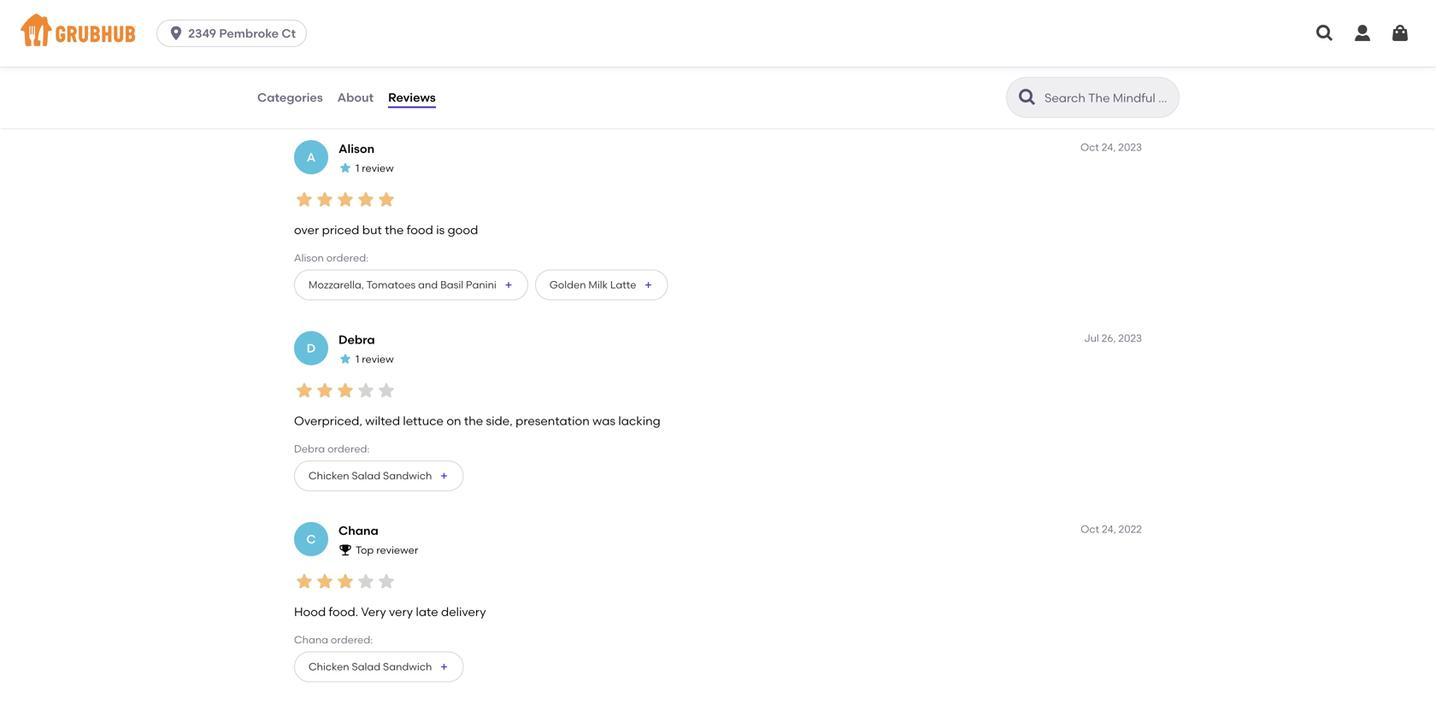 Task type: describe. For each thing, give the bounding box(es) containing it.
lacking
[[619, 414, 661, 428]]

over
[[294, 223, 319, 237]]

24, for hood food.  very very late delivery
[[1102, 523, 1117, 536]]

2022
[[1119, 523, 1142, 536]]

chana for chana ordered:
[[294, 634, 328, 647]]

panini
[[466, 279, 497, 291]]

jul
[[1084, 332, 1100, 345]]

oct 24, 2023
[[1081, 141, 1142, 154]]

categories button
[[257, 67, 324, 128]]

hood food.  very very late delivery
[[294, 605, 486, 619]]

ordered: for priced
[[326, 252, 369, 264]]

very
[[389, 605, 413, 619]]

ct
[[282, 26, 296, 41]]

chicken for hood
[[309, 661, 349, 673]]

delivery
[[441, 605, 486, 619]]

ordered: for food.
[[331, 634, 373, 647]]

main navigation navigation
[[0, 0, 1437, 67]]

mozzarella,
[[309, 279, 364, 291]]

2349
[[188, 26, 216, 41]]

overpriced,
[[294, 414, 363, 428]]

alison for alison ordered:
[[294, 252, 324, 264]]

good
[[304, 21, 332, 33]]

debra for debra ordered:
[[294, 443, 325, 456]]

alison ordered:
[[294, 252, 369, 264]]

a
[[307, 150, 316, 164]]

1 review for debra
[[356, 353, 394, 366]]

reviews button
[[387, 67, 437, 128]]

golden milk latte
[[550, 279, 637, 291]]

and
[[418, 279, 438, 291]]

on
[[447, 414, 461, 428]]

debra ordered:
[[294, 443, 370, 456]]

d
[[307, 341, 316, 356]]

basil
[[440, 279, 464, 291]]

very
[[361, 605, 386, 619]]

0 vertical spatial food
[[335, 21, 358, 33]]

late
[[416, 605, 438, 619]]

reviews
[[388, 90, 436, 105]]

1 for debra
[[356, 353, 359, 366]]

good food
[[304, 21, 358, 33]]

debra for debra
[[339, 333, 375, 347]]

mozzarella, tomatoes and basil panini button
[[294, 270, 528, 301]]

chicken salad sandwich for wilted
[[309, 470, 432, 482]]

1 for alison
[[356, 162, 359, 175]]

oct for hood food.  very very late delivery
[[1081, 523, 1100, 536]]

golden milk latte button
[[535, 270, 668, 301]]

food.
[[329, 605, 358, 619]]

but
[[362, 223, 382, 237]]

c
[[306, 532, 316, 547]]

over priced but the food is good
[[294, 223, 478, 237]]

sandwich for lettuce
[[383, 470, 432, 482]]

about button
[[337, 67, 375, 128]]

hood
[[294, 605, 326, 619]]

Search The Mindful Cafe search field
[[1043, 90, 1174, 106]]



Task type: vqa. For each thing, say whether or not it's contained in the screenshot.
25–40 at the left
no



Task type: locate. For each thing, give the bounding box(es) containing it.
1 sandwich from the top
[[383, 470, 432, 482]]

1 horizontal spatial debra
[[339, 333, 375, 347]]

salad for wilted
[[352, 470, 381, 482]]

2 24, from the top
[[1102, 523, 1117, 536]]

2 vertical spatial ordered:
[[331, 634, 373, 647]]

2023 right 26,
[[1119, 332, 1142, 345]]

0 horizontal spatial chana
[[294, 634, 328, 647]]

1 review up but
[[356, 162, 394, 175]]

side,
[[486, 414, 513, 428]]

0 vertical spatial sandwich
[[383, 470, 432, 482]]

salad down the chana ordered:
[[352, 661, 381, 673]]

0 vertical spatial the
[[385, 223, 404, 237]]

oct
[[1081, 141, 1100, 154], [1081, 523, 1100, 536]]

plus icon image down the on
[[439, 471, 449, 481]]

plus icon image inside golden milk latte button
[[643, 280, 654, 290]]

review for debra
[[362, 353, 394, 366]]

top reviewer
[[356, 544, 418, 557]]

1 vertical spatial 24,
[[1102, 523, 1117, 536]]

categories
[[257, 90, 323, 105]]

tomatoes
[[366, 279, 416, 291]]

chana for chana
[[339, 524, 379, 538]]

0 horizontal spatial alison
[[294, 252, 324, 264]]

1 2023 from the top
[[1119, 141, 1142, 154]]

alison down over
[[294, 252, 324, 264]]

1
[[356, 162, 359, 175], [356, 353, 359, 366]]

1 vertical spatial chicken salad sandwich button
[[294, 652, 464, 683]]

debra
[[339, 333, 375, 347], [294, 443, 325, 456]]

0 vertical spatial 1 review
[[356, 162, 394, 175]]

0 horizontal spatial food
[[335, 21, 358, 33]]

wilted
[[365, 414, 400, 428]]

0 vertical spatial chicken salad sandwich
[[309, 470, 432, 482]]

2 sandwich from the top
[[383, 661, 432, 673]]

0 vertical spatial salad
[[352, 470, 381, 482]]

was
[[593, 414, 616, 428]]

ordered: down food.
[[331, 634, 373, 647]]

1 review
[[356, 162, 394, 175], [356, 353, 394, 366]]

sandwich down lettuce
[[383, 470, 432, 482]]

1 vertical spatial 1
[[356, 353, 359, 366]]

2023 for over priced but the food is good
[[1119, 141, 1142, 154]]

0 vertical spatial review
[[362, 162, 394, 175]]

chicken down debra ordered: at the left bottom of the page
[[309, 470, 349, 482]]

plus icon image right latte
[[643, 280, 654, 290]]

food right good
[[335, 21, 358, 33]]

1 vertical spatial 1 review
[[356, 353, 394, 366]]

1 vertical spatial the
[[464, 414, 483, 428]]

2023 down search the mindful cafe "search box"
[[1119, 141, 1142, 154]]

1 vertical spatial salad
[[352, 661, 381, 673]]

26,
[[1102, 332, 1116, 345]]

oct down search the mindful cafe "search box"
[[1081, 141, 1100, 154]]

2023 for overpriced, wilted lettuce on the side, presentation was lacking
[[1119, 332, 1142, 345]]

2 1 from the top
[[356, 353, 359, 366]]

1 horizontal spatial chana
[[339, 524, 379, 538]]

sandwich
[[383, 470, 432, 482], [383, 661, 432, 673]]

2349 pembroke ct
[[188, 26, 296, 41]]

2023
[[1119, 141, 1142, 154], [1119, 332, 1142, 345]]

0 vertical spatial 1
[[356, 162, 359, 175]]

1 vertical spatial chana
[[294, 634, 328, 647]]

1 review from the top
[[362, 162, 394, 175]]

food
[[335, 21, 358, 33], [407, 223, 433, 237]]

ordered: for wilted
[[328, 443, 370, 456]]

salad for food.
[[352, 661, 381, 673]]

trophy icon image
[[339, 543, 352, 557]]

1 right d
[[356, 353, 359, 366]]

the right but
[[385, 223, 404, 237]]

oct 24, 2022
[[1081, 523, 1142, 536]]

reviewer
[[376, 544, 418, 557]]

sandwich down very
[[383, 661, 432, 673]]

chicken salad sandwich down the chana ordered:
[[309, 661, 432, 673]]

ordered:
[[326, 252, 369, 264], [328, 443, 370, 456], [331, 634, 373, 647]]

1 vertical spatial oct
[[1081, 523, 1100, 536]]

chicken down the chana ordered:
[[309, 661, 349, 673]]

1 review up wilted
[[356, 353, 394, 366]]

the right the on
[[464, 414, 483, 428]]

2 chicken salad sandwich button from the top
[[294, 652, 464, 683]]

1 horizontal spatial food
[[407, 223, 433, 237]]

0 vertical spatial chicken salad sandwich button
[[294, 461, 464, 492]]

chana down the hood
[[294, 634, 328, 647]]

0 vertical spatial chana
[[339, 524, 379, 538]]

1 vertical spatial alison
[[294, 252, 324, 264]]

24,
[[1102, 141, 1116, 154], [1102, 523, 1117, 536]]

debra right d
[[339, 333, 375, 347]]

alison for alison
[[339, 142, 375, 156]]

chicken for overpriced,
[[309, 470, 349, 482]]

2 salad from the top
[[352, 661, 381, 673]]

is
[[436, 223, 445, 237]]

review up but
[[362, 162, 394, 175]]

1 chicken from the top
[[309, 470, 349, 482]]

0 horizontal spatial debra
[[294, 443, 325, 456]]

2349 pembroke ct button
[[157, 20, 314, 47]]

0 vertical spatial 24,
[[1102, 141, 1116, 154]]

chicken salad sandwich button for wilted
[[294, 461, 464, 492]]

1 1 review from the top
[[356, 162, 394, 175]]

debra down overpriced,
[[294, 443, 325, 456]]

search icon image
[[1018, 87, 1038, 108]]

24, for over priced but the food is good
[[1102, 141, 1116, 154]]

chana ordered:
[[294, 634, 373, 647]]

0 horizontal spatial the
[[385, 223, 404, 237]]

1 1 from the top
[[356, 162, 359, 175]]

sandwich for very
[[383, 661, 432, 673]]

1 vertical spatial 2023
[[1119, 332, 1142, 345]]

overpriced, wilted lettuce on the side, presentation was lacking
[[294, 414, 661, 428]]

2 1 review from the top
[[356, 353, 394, 366]]

1 horizontal spatial alison
[[339, 142, 375, 156]]

chicken salad sandwich down debra ordered: at the left bottom of the page
[[309, 470, 432, 482]]

24, down search the mindful cafe "search box"
[[1102, 141, 1116, 154]]

1 chicken salad sandwich from the top
[[309, 470, 432, 482]]

salad down debra ordered: at the left bottom of the page
[[352, 470, 381, 482]]

plus icon image inside the mozzarella, tomatoes and basil panini button
[[504, 280, 514, 290]]

ordered: down overpriced,
[[328, 443, 370, 456]]

1 review for alison
[[356, 162, 394, 175]]

0 vertical spatial debra
[[339, 333, 375, 347]]

2 chicken from the top
[[309, 661, 349, 673]]

jul 26, 2023
[[1084, 332, 1142, 345]]

0 vertical spatial ordered:
[[326, 252, 369, 264]]

chicken salad sandwich button down the chana ordered:
[[294, 652, 464, 683]]

star icon image
[[339, 161, 352, 175], [294, 189, 315, 210], [315, 189, 335, 210], [335, 189, 356, 210], [356, 189, 376, 210], [376, 189, 397, 210], [339, 352, 352, 366], [294, 381, 315, 401], [315, 381, 335, 401], [335, 381, 356, 401], [356, 381, 376, 401], [376, 381, 397, 401], [294, 572, 315, 592], [315, 572, 335, 592], [335, 572, 356, 592], [356, 572, 376, 592], [376, 572, 397, 592]]

the
[[385, 223, 404, 237], [464, 414, 483, 428]]

priced
[[322, 223, 359, 237]]

0 vertical spatial chicken
[[309, 470, 349, 482]]

review for alison
[[362, 162, 394, 175]]

alison right a
[[339, 142, 375, 156]]

chana up top
[[339, 524, 379, 538]]

chicken salad sandwich for food.
[[309, 661, 432, 673]]

1 horizontal spatial the
[[464, 414, 483, 428]]

1 salad from the top
[[352, 470, 381, 482]]

lettuce
[[403, 414, 444, 428]]

1 24, from the top
[[1102, 141, 1116, 154]]

milk
[[589, 279, 608, 291]]

1 right a
[[356, 162, 359, 175]]

2 2023 from the top
[[1119, 332, 1142, 345]]

svg image
[[1315, 23, 1336, 44], [1353, 23, 1373, 44], [1390, 23, 1411, 44], [168, 25, 185, 42]]

plus icon image right panini
[[504, 280, 514, 290]]

2 review from the top
[[362, 353, 394, 366]]

0 vertical spatial oct
[[1081, 141, 1100, 154]]

1 vertical spatial chicken
[[309, 661, 349, 673]]

latte
[[610, 279, 637, 291]]

about
[[337, 90, 374, 105]]

24, left 2022
[[1102, 523, 1117, 536]]

mozzarella, tomatoes and basil panini
[[309, 279, 497, 291]]

1 vertical spatial food
[[407, 223, 433, 237]]

1 chicken salad sandwich button from the top
[[294, 461, 464, 492]]

1 vertical spatial review
[[362, 353, 394, 366]]

chana
[[339, 524, 379, 538], [294, 634, 328, 647]]

1 vertical spatial debra
[[294, 443, 325, 456]]

plus icon image down delivery
[[439, 662, 449, 673]]

food left is
[[407, 223, 433, 237]]

ordered: up mozzarella,
[[326, 252, 369, 264]]

0 vertical spatial 2023
[[1119, 141, 1142, 154]]

chicken salad sandwich button for food.
[[294, 652, 464, 683]]

chicken salad sandwich button down debra ordered: at the left bottom of the page
[[294, 461, 464, 492]]

1 vertical spatial ordered:
[[328, 443, 370, 456]]

review
[[362, 162, 394, 175], [362, 353, 394, 366]]

pembroke
[[219, 26, 279, 41]]

salad
[[352, 470, 381, 482], [352, 661, 381, 673]]

plus icon image
[[504, 280, 514, 290], [643, 280, 654, 290], [439, 471, 449, 481], [439, 662, 449, 673]]

0 vertical spatial alison
[[339, 142, 375, 156]]

presentation
[[516, 414, 590, 428]]

1 vertical spatial chicken salad sandwich
[[309, 661, 432, 673]]

oct for over priced but the food is good
[[1081, 141, 1100, 154]]

oct left 2022
[[1081, 523, 1100, 536]]

1 vertical spatial sandwich
[[383, 661, 432, 673]]

chicken salad sandwich button
[[294, 461, 464, 492], [294, 652, 464, 683]]

chicken salad sandwich
[[309, 470, 432, 482], [309, 661, 432, 673]]

svg image inside 2349 pembroke ct button
[[168, 25, 185, 42]]

alison
[[339, 142, 375, 156], [294, 252, 324, 264]]

golden
[[550, 279, 586, 291]]

2 chicken salad sandwich from the top
[[309, 661, 432, 673]]

review up wilted
[[362, 353, 394, 366]]

top
[[356, 544, 374, 557]]

chicken
[[309, 470, 349, 482], [309, 661, 349, 673]]

good
[[448, 223, 478, 237]]



